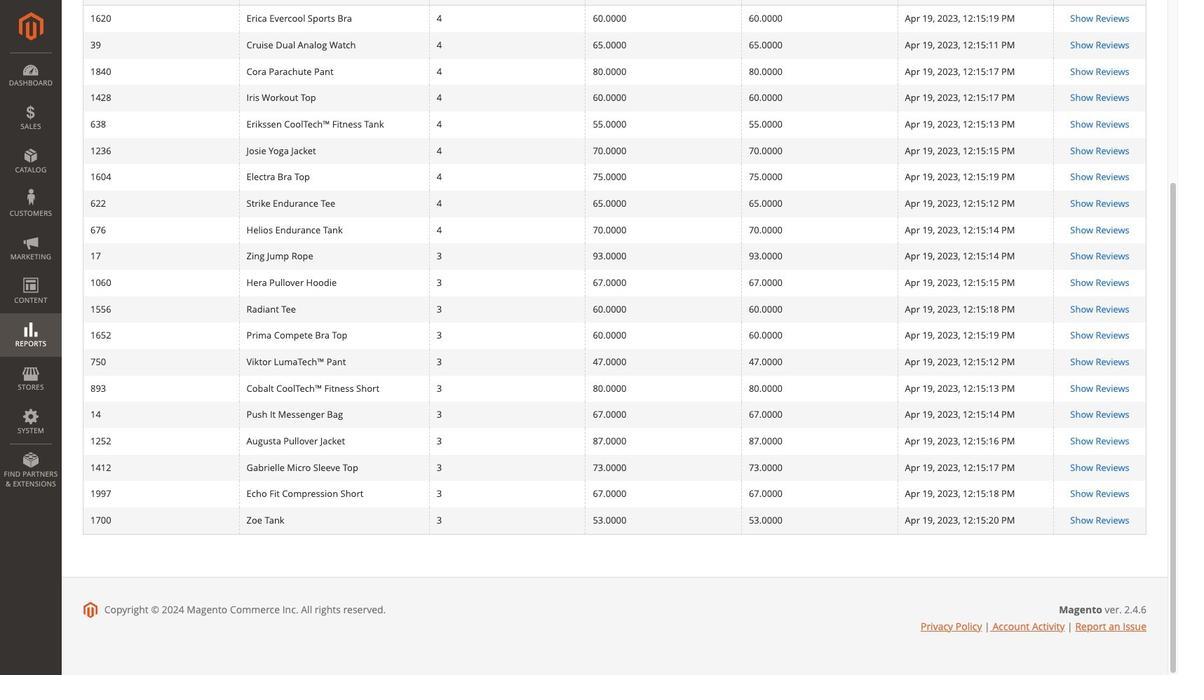 Task type: locate. For each thing, give the bounding box(es) containing it.
menu bar
[[0, 53, 62, 496]]



Task type: vqa. For each thing, say whether or not it's contained in the screenshot.
From Text Field
no



Task type: describe. For each thing, give the bounding box(es) containing it.
magento admin panel image
[[19, 12, 43, 41]]



